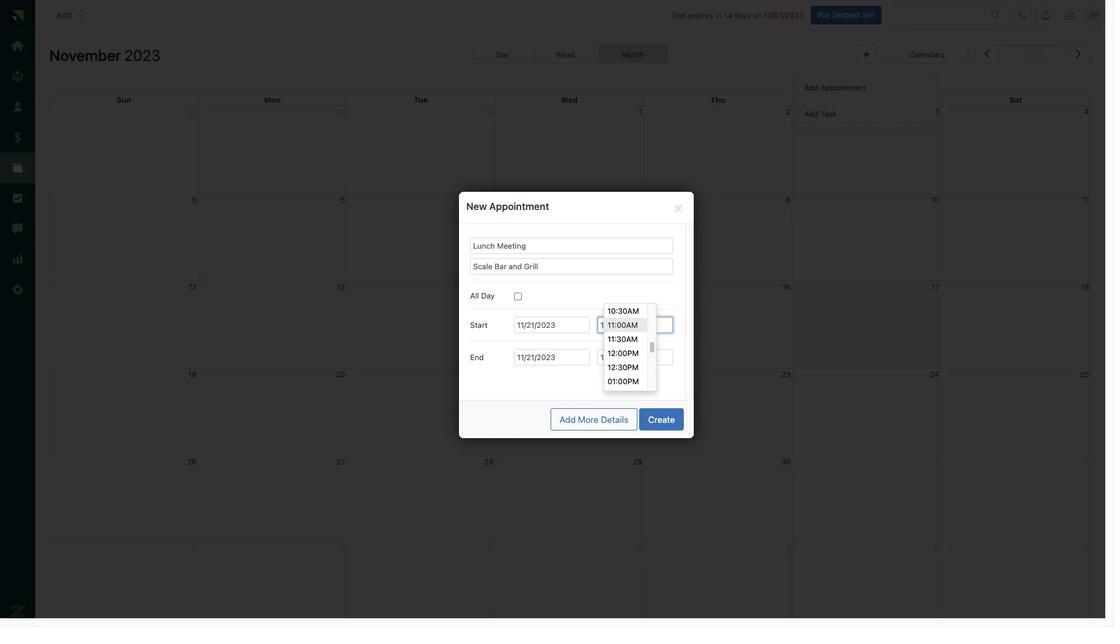 Task type: vqa. For each thing, say whether or not it's contained in the screenshot.
Create
yes



Task type: locate. For each thing, give the bounding box(es) containing it.
1 horizontal spatial 14
[[724, 10, 733, 20]]

add inside add more details link
[[560, 415, 576, 425]]

12/01/2023
[[765, 10, 804, 20]]

sat
[[1010, 95, 1023, 105]]

sun
[[117, 95, 131, 105]]

search image
[[992, 10, 1001, 20]]

appointment right new
[[490, 201, 550, 213]]

appointment
[[821, 83, 867, 92], [490, 201, 550, 213]]

29
[[633, 457, 643, 467]]

add for add
[[56, 10, 72, 20]]

1 vertical spatial appointment
[[490, 201, 550, 213]]

14 right all
[[486, 282, 494, 292]]

add for add appointment
[[805, 83, 819, 92]]

01:00pm
[[608, 377, 639, 386]]

mon
[[264, 95, 281, 105]]

add left the 'chevron down' icon
[[56, 10, 72, 20]]

add inside add button
[[56, 10, 72, 20]]

chevron down image
[[76, 10, 86, 20]]

11:30am
[[608, 335, 638, 344]]

12:00pm
[[608, 349, 639, 358]]

22
[[633, 370, 643, 379]]

sell
[[863, 10, 875, 19]]

0 vertical spatial appointment
[[821, 83, 867, 92]]

20
[[336, 370, 345, 379]]

1 vertical spatial 14
[[486, 282, 494, 292]]

18
[[1082, 282, 1090, 292]]

0 horizontal spatial appointment
[[490, 201, 550, 213]]

create
[[649, 415, 675, 425]]

23
[[782, 370, 791, 379]]

add left more
[[560, 415, 576, 425]]

trial expires in 14 days on 12/01/2023
[[671, 10, 804, 20]]

calls image
[[1019, 10, 1028, 20]]

01:30pm
[[608, 391, 639, 401]]

25
[[1081, 370, 1090, 379]]

november
[[49, 46, 121, 64]]

Untitled Appointment text field
[[470, 238, 674, 254]]

12
[[189, 282, 197, 292]]

2
[[787, 107, 791, 116]]

30
[[782, 457, 791, 467]]

0 horizontal spatial 14
[[486, 282, 494, 292]]

14 right in
[[724, 10, 733, 20]]

more
[[578, 415, 599, 425]]

add left task
[[805, 109, 819, 118]]

2023
[[124, 46, 161, 64]]

jp
[[1089, 10, 1099, 20]]

new
[[467, 201, 487, 213]]

add up the add task
[[805, 83, 819, 92]]

1 horizontal spatial appointment
[[821, 83, 867, 92]]

11
[[1083, 195, 1090, 204]]

add
[[56, 10, 72, 20], [805, 83, 819, 92], [805, 109, 819, 118], [560, 415, 576, 425]]

Start Date text field
[[515, 317, 590, 333]]

add button
[[47, 3, 95, 27]]

×
[[674, 199, 684, 216]]

14
[[724, 10, 733, 20], [486, 282, 494, 292]]

1
[[639, 107, 643, 116]]

tue
[[414, 95, 428, 105]]

None checkbox
[[515, 293, 522, 300]]

november 2023
[[49, 46, 161, 64]]

appointment up task
[[821, 83, 867, 92]]

angle left image
[[985, 46, 990, 61]]



Task type: describe. For each thing, give the bounding box(es) containing it.
10:00am 10:30am 11:00am 11:30am 12:00pm 12:30pm 01:00pm 01:30pm
[[608, 293, 640, 401]]

new appointment
[[467, 201, 550, 213]]

10:00am
[[608, 293, 640, 302]]

on
[[754, 10, 762, 20]]

add more details link
[[551, 409, 638, 431]]

16
[[783, 282, 791, 292]]

add appointment
[[805, 83, 867, 92]]

× link
[[671, 199, 686, 216]]

9
[[786, 195, 791, 204]]

day
[[481, 291, 495, 300]]

calendars
[[910, 50, 946, 59]]

buy
[[818, 10, 831, 19]]

Location text field
[[470, 258, 674, 275]]

zendesk
[[833, 10, 861, 19]]

6
[[341, 195, 345, 204]]

all day
[[470, 291, 495, 300]]

17
[[932, 282, 940, 292]]

3
[[935, 107, 940, 116]]

week
[[556, 50, 576, 59]]

19
[[188, 370, 197, 379]]

zendesk products image
[[1066, 11, 1074, 19]]

add for add more details
[[560, 415, 576, 425]]

day
[[496, 50, 510, 59]]

add more details
[[560, 415, 629, 425]]

zendesk image
[[10, 605, 25, 620]]

10:30am
[[608, 307, 640, 316]]

27
[[337, 457, 345, 467]]

expires
[[688, 10, 714, 20]]

buy zendesk sell
[[818, 10, 875, 19]]

start
[[470, 320, 488, 330]]

0 vertical spatial 14
[[724, 10, 733, 20]]

24
[[930, 370, 940, 379]]

plus image
[[864, 51, 870, 59]]

add task
[[805, 109, 837, 118]]

today
[[1023, 50, 1044, 59]]

all
[[470, 291, 479, 300]]

12:30pm
[[608, 363, 639, 372]]

5
[[192, 195, 197, 204]]

End Date text field
[[515, 349, 590, 366]]

add for add task
[[805, 109, 819, 118]]

wed
[[561, 95, 578, 105]]

details
[[601, 415, 629, 425]]

appointment for new appointment
[[490, 201, 550, 213]]

4
[[1085, 107, 1090, 116]]

28
[[485, 457, 494, 467]]

11:00am
[[608, 321, 638, 330]]

13
[[337, 282, 345, 292]]

create link
[[640, 409, 684, 431]]

7
[[490, 195, 494, 204]]

task
[[821, 109, 837, 118]]

End Time text field
[[598, 349, 674, 366]]

appointment for add appointment
[[821, 83, 867, 92]]

bell image
[[1042, 10, 1051, 20]]

trial
[[671, 10, 686, 20]]

10
[[932, 195, 940, 204]]

thu
[[711, 95, 726, 105]]

in
[[716, 10, 722, 20]]

days
[[735, 10, 752, 20]]

end
[[470, 353, 484, 362]]

angle right image
[[1077, 46, 1082, 61]]

jp button
[[1084, 6, 1103, 24]]

15
[[634, 282, 643, 292]]

Start Time text field
[[598, 317, 674, 333]]

buy zendesk sell button
[[811, 6, 882, 24]]

26
[[187, 457, 197, 467]]



